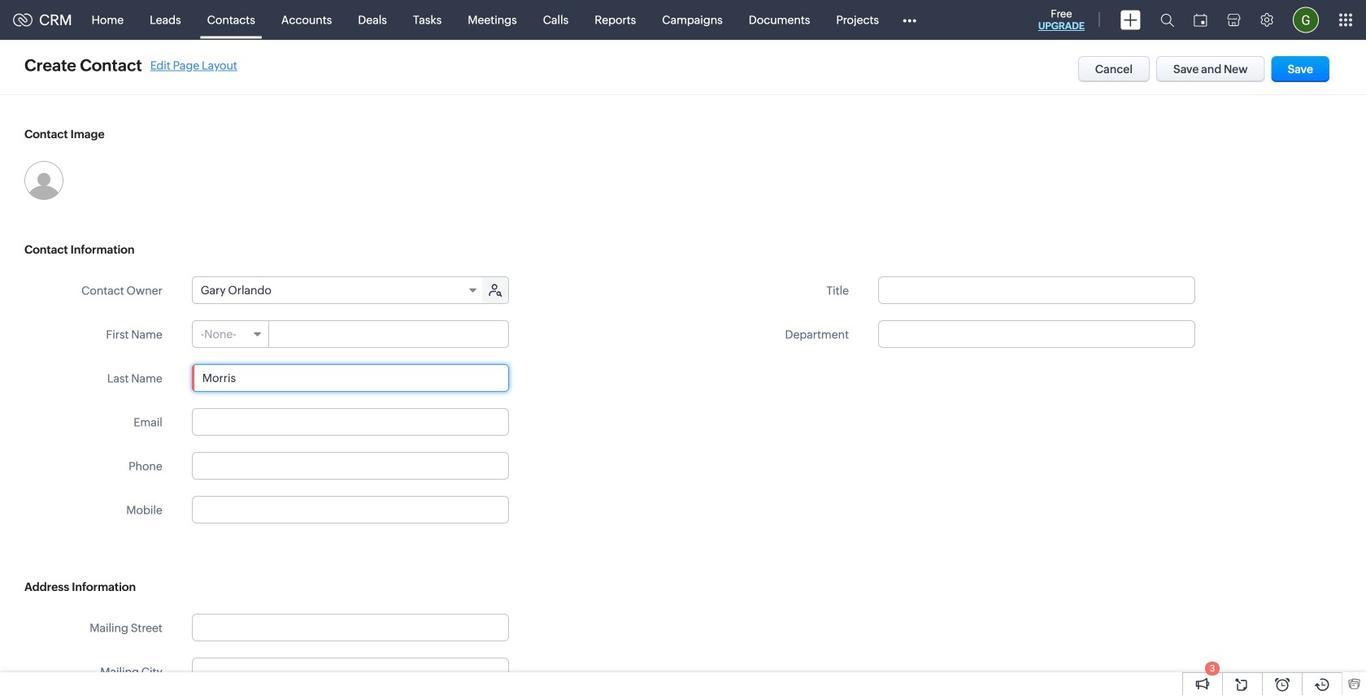 Task type: describe. For each thing, give the bounding box(es) containing it.
calendar image
[[1194, 13, 1208, 26]]

create menu element
[[1111, 0, 1151, 39]]

search element
[[1151, 0, 1184, 40]]

image image
[[24, 161, 63, 200]]

profile image
[[1293, 7, 1319, 33]]



Task type: locate. For each thing, give the bounding box(es) containing it.
Other Modules field
[[892, 7, 927, 33]]

None text field
[[270, 321, 508, 347], [192, 408, 509, 436], [192, 452, 509, 480], [192, 496, 509, 524], [192, 658, 509, 686], [270, 321, 508, 347], [192, 408, 509, 436], [192, 452, 509, 480], [192, 496, 509, 524], [192, 658, 509, 686]]

None text field
[[878, 276, 1195, 304], [878, 320, 1195, 348], [192, 364, 509, 392], [192, 614, 509, 642], [878, 276, 1195, 304], [878, 320, 1195, 348], [192, 364, 509, 392], [192, 614, 509, 642]]

search image
[[1160, 13, 1174, 27]]

create menu image
[[1121, 10, 1141, 30]]

logo image
[[13, 13, 33, 26]]

profile element
[[1283, 0, 1329, 39]]

None field
[[193, 277, 484, 303], [193, 321, 269, 347], [193, 277, 484, 303], [193, 321, 269, 347]]



Task type: vqa. For each thing, say whether or not it's contained in the screenshot.
the CRM related to Felix Hirpara (Sample)
no



